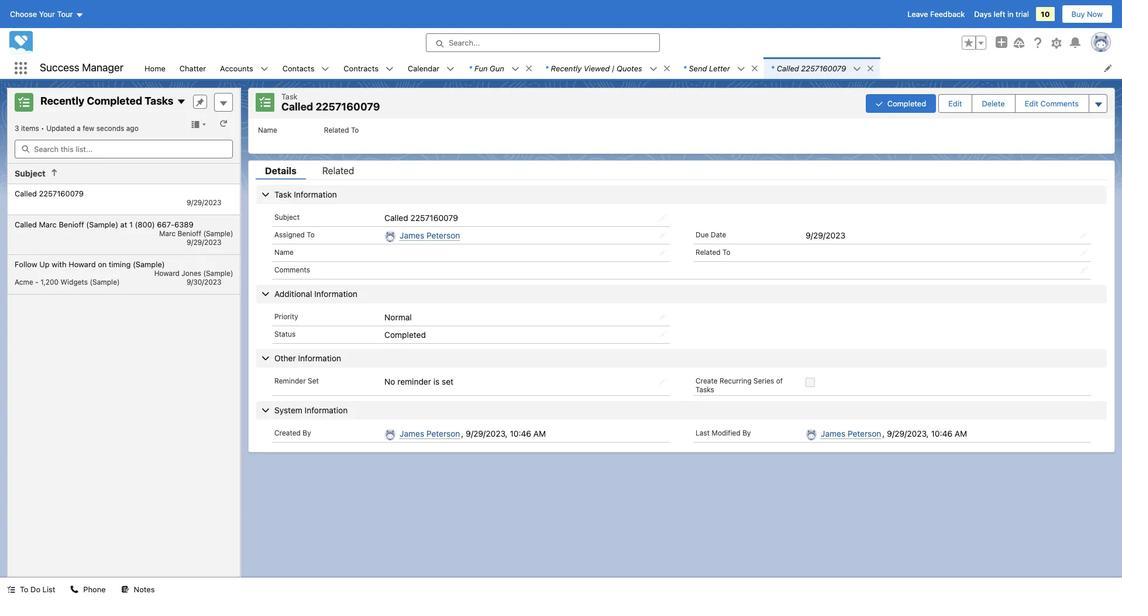 Task type: describe. For each thing, give the bounding box(es) containing it.
search...
[[449, 38, 480, 47]]

•
[[41, 124, 44, 133]]

system information button
[[256, 401, 1107, 420]]

, 9/29/2023, 10:46 am for last modified by
[[883, 429, 968, 439]]

contacts
[[283, 64, 315, 73]]

system information
[[275, 406, 348, 415]]

* for * recently viewed | quotes
[[545, 64, 549, 73]]

-
[[35, 278, 39, 287]]

* for * send letter
[[684, 64, 687, 73]]

no
[[385, 377, 395, 387]]

1
[[129, 220, 133, 229]]

edit for edit comments
[[1025, 99, 1039, 108]]

1 vertical spatial name
[[275, 248, 294, 257]]

(sample) right '6389'
[[203, 229, 233, 238]]

task for information
[[275, 189, 292, 199]]

reminder set
[[275, 377, 319, 386]]

2 vertical spatial related
[[696, 248, 721, 257]]

peterson for last modified by
[[848, 429, 882, 439]]

0 horizontal spatial benioff
[[59, 220, 84, 229]]

text default image inside the phone button
[[70, 586, 79, 594]]

2257160079 inside "task called 2257160079"
[[316, 101, 380, 113]]

9/30/2023
[[187, 278, 222, 287]]

leave
[[908, 9, 929, 19]]

4 list item from the left
[[764, 57, 880, 79]]

2257160079 inside called 2257160079 9/29/2023
[[39, 189, 84, 198]]

text default image inside recently completed tasks|tasks|list view element
[[177, 97, 186, 107]]

few
[[83, 124, 94, 133]]

2 by from the left
[[743, 429, 751, 438]]

james peterson link for assigned to
[[400, 230, 460, 241]]

text default image inside accounts list item
[[260, 65, 269, 73]]

acme
[[15, 278, 33, 287]]

am for last modified by
[[955, 429, 968, 439]]

peterson for assigned to
[[427, 230, 460, 240]]

to inside button
[[20, 585, 28, 595]]

edit comments button
[[1016, 95, 1089, 112]]

choose your tour
[[10, 9, 73, 19]]

phone button
[[63, 578, 113, 602]]

james peterson for created by
[[400, 429, 460, 439]]

1 horizontal spatial marc
[[159, 229, 176, 238]]

other
[[275, 353, 296, 363]]

(sample) right jones at the left of the page
[[203, 269, 233, 278]]

(sample) down on
[[90, 278, 120, 287]]

called for called marc benioff (sample) at 1 (800) 667-6389 marc benioff (sample) 9/29/2023
[[15, 220, 37, 229]]

called for called 2257160079
[[385, 213, 408, 223]]

of
[[777, 377, 783, 386]]

10:46 for last modified by
[[932, 429, 953, 439]]

no reminder is set
[[385, 377, 454, 387]]

1 horizontal spatial howard
[[154, 269, 180, 278]]

text default image up completed button in the right of the page
[[867, 64, 875, 72]]

edit for edit
[[949, 99, 963, 108]]

1,200
[[40, 278, 59, 287]]

1 vertical spatial subject
[[275, 213, 300, 222]]

a
[[77, 124, 81, 133]]

|
[[612, 64, 615, 73]]

edit button
[[940, 95, 972, 112]]

contracts
[[344, 64, 379, 73]]

widgets
[[61, 278, 88, 287]]

information for additional information
[[314, 289, 358, 299]]

due
[[696, 230, 709, 239]]

text default image left send
[[663, 64, 671, 72]]

calendar list item
[[401, 57, 462, 79]]

buy
[[1072, 9, 1085, 19]]

list
[[43, 585, 55, 595]]

fun
[[475, 64, 488, 73]]

to right assigned
[[307, 230, 315, 239]]

set
[[442, 377, 454, 387]]

recently inside list item
[[551, 64, 582, 73]]

(800)
[[135, 220, 155, 229]]

follow up with howard on timing (sample) howard jones (sample)
[[15, 260, 233, 278]]

other information
[[275, 353, 341, 363]]

acme - 1,200 widgets (sample)
[[15, 278, 120, 287]]

notes button
[[114, 578, 162, 602]]

called marc benioff (sample) at 1 (800) 667-6389 marc benioff (sample) 9/29/2023
[[15, 220, 233, 247]]

additional
[[275, 289, 312, 299]]

letter
[[709, 64, 730, 73]]

3 items • updated a few seconds ago
[[15, 124, 139, 133]]

days
[[975, 9, 992, 19]]

9/29/2023, for last modified by
[[887, 429, 929, 439]]

is
[[434, 377, 440, 387]]

text default image inside recently completed tasks|tasks|list view element
[[50, 169, 58, 177]]

9/29/2023, for created by
[[466, 429, 508, 439]]

* fun gun
[[469, 64, 504, 73]]

1 vertical spatial related to
[[696, 248, 731, 257]]

0 vertical spatial group
[[962, 36, 987, 50]]

tasks inside create recurring series of tasks
[[696, 386, 715, 394]]

list containing name
[[249, 119, 1115, 154]]

text default image inside contacts "list item"
[[322, 65, 330, 73]]

recently completed tasks
[[40, 95, 174, 107]]

manager
[[82, 62, 124, 74]]

completed button
[[866, 94, 937, 113]]

at
[[120, 220, 127, 229]]

notes
[[134, 585, 155, 595]]

james for assigned to
[[400, 230, 424, 240]]

on
[[98, 260, 107, 269]]

home
[[145, 64, 166, 73]]

last
[[696, 429, 710, 438]]

peterson for created by
[[427, 429, 460, 439]]

completed inside button
[[888, 99, 927, 108]]

0 horizontal spatial marc
[[39, 220, 57, 229]]

edit comments
[[1025, 99, 1079, 108]]

reminder
[[398, 377, 431, 387]]

contracts link
[[337, 57, 386, 79]]

1 horizontal spatial benioff
[[178, 229, 201, 238]]

(sample) right timing
[[133, 260, 165, 269]]

assigned to
[[275, 230, 315, 239]]

2257160079 inside list item
[[802, 64, 846, 73]]

667-
[[157, 220, 174, 229]]

details link
[[256, 165, 306, 179]]

choose
[[10, 9, 37, 19]]

series
[[754, 377, 775, 386]]

home link
[[138, 57, 173, 79]]

text default image right '* called 2257160079'
[[853, 65, 862, 73]]

reminder
[[275, 377, 306, 386]]

related link
[[313, 165, 364, 179]]

9/29/2023 inside called marc benioff (sample) at 1 (800) 667-6389 marc benioff (sample) 9/29/2023
[[187, 238, 222, 247]]

10
[[1041, 9, 1050, 19]]

viewed
[[584, 64, 610, 73]]

created by
[[275, 429, 311, 438]]

to do list
[[20, 585, 55, 595]]

task called 2257160079
[[282, 92, 380, 113]]



Task type: locate. For each thing, give the bounding box(es) containing it.
additional information button
[[256, 285, 1107, 304]]

peterson
[[427, 230, 460, 240], [427, 429, 460, 439], [848, 429, 882, 439]]

trial
[[1016, 9, 1030, 19]]

completed up seconds
[[87, 95, 142, 107]]

0 vertical spatial comments
[[1041, 99, 1079, 108]]

information up set
[[298, 353, 341, 363]]

, for last modified by
[[883, 429, 885, 439]]

2 , from the left
[[883, 429, 885, 439]]

to left do
[[20, 585, 28, 595]]

recently completed tasks status
[[15, 124, 46, 133]]

* for * fun gun
[[469, 64, 472, 73]]

text default image right calendar
[[447, 65, 455, 73]]

james for created by
[[400, 429, 424, 439]]

9/29/2023 inside called 2257160079 9/29/2023
[[187, 198, 222, 207]]

called 2257160079 9/29/2023
[[15, 189, 222, 207]]

marc right (800)
[[159, 229, 176, 238]]

0 vertical spatial name
[[258, 126, 277, 134]]

* for * called 2257160079
[[771, 64, 775, 73]]

0 horizontal spatial 9/29/2023,
[[466, 429, 508, 439]]

related to down "task called 2257160079"
[[324, 126, 359, 134]]

comments
[[1041, 99, 1079, 108], [275, 266, 310, 274]]

1 horizontal spatial am
[[955, 429, 968, 439]]

james peterson link for last modified by
[[821, 429, 882, 439]]

edit inside button
[[949, 99, 963, 108]]

timing
[[109, 260, 131, 269]]

10:46 for created by
[[510, 429, 532, 439]]

james peterson for assigned to
[[400, 230, 460, 240]]

2 * from the left
[[545, 64, 549, 73]]

group containing completed
[[866, 93, 1108, 114]]

task information
[[275, 189, 337, 199]]

*
[[469, 64, 472, 73], [545, 64, 549, 73], [684, 64, 687, 73], [771, 64, 775, 73]]

1 vertical spatial tasks
[[696, 386, 715, 394]]

* down search... button in the top of the page
[[545, 64, 549, 73]]

accounts
[[220, 64, 253, 73]]

tasks down home link on the top left of the page
[[145, 95, 174, 107]]

text default image
[[525, 64, 533, 72], [751, 64, 759, 72], [322, 65, 330, 73], [511, 65, 520, 73], [650, 65, 658, 73], [737, 65, 746, 73], [50, 169, 58, 177], [7, 586, 15, 594], [70, 586, 79, 594]]

tour
[[57, 9, 73, 19]]

create recurring series of tasks
[[696, 377, 783, 394]]

subject down items
[[15, 169, 46, 179]]

recently up updated at the left top of the page
[[40, 95, 84, 107]]

1 horizontal spatial comments
[[1041, 99, 1079, 108]]

, 9/29/2023, 10:46 am
[[461, 429, 546, 439], [883, 429, 968, 439]]

0 horizontal spatial 10:46
[[510, 429, 532, 439]]

leave feedback
[[908, 9, 965, 19]]

1 am from the left
[[534, 429, 546, 439]]

1 horizontal spatial recently
[[551, 64, 582, 73]]

contacts link
[[276, 57, 322, 79]]

list
[[138, 57, 1123, 79], [249, 119, 1115, 154]]

0 vertical spatial tasks
[[145, 95, 174, 107]]

delete button
[[973, 95, 1015, 112]]

information inside task information dropdown button
[[294, 189, 337, 199]]

1 horizontal spatial subject
[[275, 213, 300, 222]]

2 list item from the left
[[538, 57, 676, 79]]

subject inside recently completed tasks|tasks|list view element
[[15, 169, 46, 179]]

text default image inside to do list button
[[7, 586, 15, 594]]

1 vertical spatial comments
[[275, 266, 310, 274]]

marc up up
[[39, 220, 57, 229]]

(sample)
[[86, 220, 118, 229], [203, 229, 233, 238], [133, 260, 165, 269], [203, 269, 233, 278], [90, 278, 120, 287]]

1 by from the left
[[303, 429, 311, 438]]

status
[[275, 330, 296, 339]]

task for called
[[282, 92, 298, 101]]

howard left jones at the left of the page
[[154, 269, 180, 278]]

0 horizontal spatial subject
[[15, 169, 46, 179]]

, for created by
[[461, 429, 464, 439]]

1 vertical spatial task
[[275, 189, 292, 199]]

date
[[711, 230, 727, 239]]

0 horizontal spatial tasks
[[145, 95, 174, 107]]

4 * from the left
[[771, 64, 775, 73]]

seconds
[[96, 124, 124, 133]]

1 vertical spatial recently
[[40, 95, 84, 107]]

benioff up with
[[59, 220, 84, 229]]

(sample) left at
[[86, 220, 118, 229]]

contacts list item
[[276, 57, 337, 79]]

1 horizontal spatial completed
[[385, 330, 426, 340]]

buy now
[[1072, 9, 1103, 19]]

* left send
[[684, 64, 687, 73]]

details
[[265, 165, 297, 176]]

* right letter
[[771, 64, 775, 73]]

2 , 9/29/2023, 10:46 am from the left
[[883, 429, 968, 439]]

accounts list item
[[213, 57, 276, 79]]

up
[[39, 260, 50, 269]]

modified
[[712, 429, 741, 438]]

information right additional
[[314, 289, 358, 299]]

priority
[[275, 312, 298, 321]]

3 list item from the left
[[676, 57, 764, 79]]

1 horizontal spatial by
[[743, 429, 751, 438]]

3 * from the left
[[684, 64, 687, 73]]

related down due date
[[696, 248, 721, 257]]

called inside called 2257160079 9/29/2023
[[15, 189, 37, 198]]

0 vertical spatial task
[[282, 92, 298, 101]]

10:46
[[510, 429, 532, 439], [932, 429, 953, 439]]

chatter link
[[173, 57, 213, 79]]

information for task information
[[294, 189, 337, 199]]

success
[[40, 62, 79, 74]]

james for last modified by
[[821, 429, 846, 439]]

james peterson link for created by
[[400, 429, 460, 439]]

2 10:46 from the left
[[932, 429, 953, 439]]

days left in trial
[[975, 9, 1030, 19]]

information down set
[[305, 406, 348, 415]]

1 horizontal spatial 10:46
[[932, 429, 953, 439]]

1 horizontal spatial ,
[[883, 429, 885, 439]]

task inside dropdown button
[[275, 189, 292, 199]]

information for system information
[[305, 406, 348, 415]]

create
[[696, 377, 718, 386]]

benioff right 667- at the top of page
[[178, 229, 201, 238]]

assigned
[[275, 230, 305, 239]]

related up task information on the top left of the page
[[322, 165, 354, 176]]

list item
[[462, 57, 538, 79], [538, 57, 676, 79], [676, 57, 764, 79], [764, 57, 880, 79]]

0 horizontal spatial edit
[[949, 99, 963, 108]]

0 horizontal spatial howard
[[69, 260, 96, 269]]

task
[[282, 92, 298, 101], [275, 189, 292, 199]]

text default image right 'contracts'
[[386, 65, 394, 73]]

benioff
[[59, 220, 84, 229], [178, 229, 201, 238]]

set
[[308, 377, 319, 386]]

last modified by
[[696, 429, 751, 438]]

0 horizontal spatial completed
[[87, 95, 142, 107]]

* send letter
[[684, 64, 730, 73]]

text default image down chatter link
[[177, 97, 186, 107]]

called for called 2257160079 9/29/2023
[[15, 189, 37, 198]]

information down related link
[[294, 189, 337, 199]]

send
[[689, 64, 707, 73]]

text default image inside notes button
[[121, 586, 129, 594]]

james peterson for last modified by
[[821, 429, 882, 439]]

task down details link
[[275, 189, 292, 199]]

to down date
[[723, 248, 731, 257]]

created
[[275, 429, 301, 438]]

0 vertical spatial related
[[324, 126, 349, 134]]

0 vertical spatial related to
[[324, 126, 359, 134]]

text default image inside contracts list item
[[386, 65, 394, 73]]

2 horizontal spatial completed
[[888, 99, 927, 108]]

completed left the edit button
[[888, 99, 927, 108]]

choose your tour button
[[9, 5, 84, 23]]

1 10:46 from the left
[[510, 429, 532, 439]]

information inside other information dropdown button
[[298, 353, 341, 363]]

information for other information
[[298, 353, 341, 363]]

0 horizontal spatial am
[[534, 429, 546, 439]]

task inside "task called 2257160079"
[[282, 92, 298, 101]]

edit
[[949, 99, 963, 108], [1025, 99, 1039, 108]]

name up the "details"
[[258, 126, 277, 134]]

additional information
[[275, 289, 358, 299]]

task down contacts link at left top
[[282, 92, 298, 101]]

search... button
[[426, 33, 660, 52]]

2 edit from the left
[[1025, 99, 1039, 108]]

0 vertical spatial recently
[[551, 64, 582, 73]]

james peterson
[[400, 230, 460, 240], [400, 429, 460, 439], [821, 429, 882, 439]]

1 horizontal spatial , 9/29/2023, 10:46 am
[[883, 429, 968, 439]]

1 , 9/29/2023, 10:46 am from the left
[[461, 429, 546, 439]]

chatter
[[180, 64, 206, 73]]

1 vertical spatial list
[[249, 119, 1115, 154]]

Search Recently Completed Tasks list view. search field
[[15, 140, 233, 159]]

1 * from the left
[[469, 64, 472, 73]]

2 9/29/2023, from the left
[[887, 429, 929, 439]]

1 vertical spatial group
[[866, 93, 1108, 114]]

0 horizontal spatial by
[[303, 429, 311, 438]]

edit inside button
[[1025, 99, 1039, 108]]

buy now button
[[1062, 5, 1113, 23]]

system
[[275, 406, 303, 415]]

am
[[534, 429, 546, 439], [955, 429, 968, 439]]

called inside "task called 2257160079"
[[282, 101, 313, 113]]

1 horizontal spatial 9/29/2023,
[[887, 429, 929, 439]]

completed down normal
[[385, 330, 426, 340]]

0 vertical spatial subject
[[15, 169, 46, 179]]

calendar link
[[401, 57, 447, 79]]

normal
[[385, 312, 412, 322]]

group
[[962, 36, 987, 50], [866, 93, 1108, 114]]

accounts link
[[213, 57, 260, 79]]

edit left delete
[[949, 99, 963, 108]]

in
[[1008, 9, 1014, 19]]

your
[[39, 9, 55, 19]]

1 , from the left
[[461, 429, 464, 439]]

related to
[[324, 126, 359, 134], [696, 248, 731, 257]]

1 horizontal spatial related to
[[696, 248, 731, 257]]

2 am from the left
[[955, 429, 968, 439]]

task information button
[[256, 185, 1107, 204]]

, 9/29/2023, 10:46 am for created by
[[461, 429, 546, 439]]

marc
[[39, 220, 57, 229], [159, 229, 176, 238]]

1 list item from the left
[[462, 57, 538, 79]]

text default image left notes
[[121, 586, 129, 594]]

calendar
[[408, 64, 440, 73]]

0 horizontal spatial , 9/29/2023, 10:46 am
[[461, 429, 546, 439]]

edit right delete button
[[1025, 99, 1039, 108]]

subject up assigned
[[275, 213, 300, 222]]

by right created
[[303, 429, 311, 438]]

0 horizontal spatial comments
[[275, 266, 310, 274]]

text default image right accounts
[[260, 65, 269, 73]]

information
[[294, 189, 337, 199], [314, 289, 358, 299], [298, 353, 341, 363], [305, 406, 348, 415]]

completed
[[87, 95, 142, 107], [888, 99, 927, 108], [385, 330, 426, 340]]

to do list button
[[0, 578, 62, 602]]

name
[[258, 126, 277, 134], [275, 248, 294, 257]]

0 vertical spatial list
[[138, 57, 1123, 79]]

by right the modified
[[743, 429, 751, 438]]

information inside additional information dropdown button
[[314, 289, 358, 299]]

1 9/29/2023, from the left
[[466, 429, 508, 439]]

howard
[[69, 260, 96, 269], [154, 269, 180, 278]]

text default image inside calendar list item
[[447, 65, 455, 73]]

information inside system information dropdown button
[[305, 406, 348, 415]]

related to down due date
[[696, 248, 731, 257]]

recently left the viewed
[[551, 64, 582, 73]]

gun
[[490, 64, 504, 73]]

text default image
[[663, 64, 671, 72], [867, 64, 875, 72], [260, 65, 269, 73], [386, 65, 394, 73], [447, 65, 455, 73], [853, 65, 862, 73], [177, 97, 186, 107], [121, 586, 129, 594]]

related
[[324, 126, 349, 134], [322, 165, 354, 176], [696, 248, 721, 257]]

called inside called marc benioff (sample) at 1 (800) 667-6389 marc benioff (sample) 9/29/2023
[[15, 220, 37, 229]]

1 vertical spatial related
[[322, 165, 354, 176]]

now
[[1088, 9, 1103, 19]]

related down "task called 2257160079"
[[324, 126, 349, 134]]

tasks
[[145, 95, 174, 107], [696, 386, 715, 394]]

0 horizontal spatial related to
[[324, 126, 359, 134]]

list containing home
[[138, 57, 1123, 79]]

james peterson link
[[400, 230, 460, 241], [400, 429, 460, 439], [821, 429, 882, 439]]

1 edit from the left
[[949, 99, 963, 108]]

other information button
[[256, 349, 1107, 368]]

recently completed tasks|tasks|list view element
[[7, 88, 241, 578]]

contracts list item
[[337, 57, 401, 79]]

tasks up system information dropdown button
[[696, 386, 715, 394]]

called 2257160079
[[385, 213, 458, 223]]

1 horizontal spatial edit
[[1025, 99, 1039, 108]]

0 horizontal spatial recently
[[40, 95, 84, 107]]

howard up widgets
[[69, 260, 96, 269]]

* left fun
[[469, 64, 472, 73]]

name down assigned
[[275, 248, 294, 257]]

0 horizontal spatial ,
[[461, 429, 464, 439]]

select an item from this list to open it. list box
[[8, 184, 240, 295]]

am for created by
[[534, 429, 546, 439]]

left
[[994, 9, 1006, 19]]

None search field
[[15, 140, 233, 159]]

* recently viewed | quotes
[[545, 64, 643, 73]]

1 horizontal spatial tasks
[[696, 386, 715, 394]]

comments inside button
[[1041, 99, 1079, 108]]

phone
[[83, 585, 106, 595]]

to down "task called 2257160079"
[[351, 126, 359, 134]]

items
[[21, 124, 39, 133]]

called inside list item
[[777, 64, 799, 73]]



Task type: vqa. For each thing, say whether or not it's contained in the screenshot.
TASK INFORMATION dropdown button
yes



